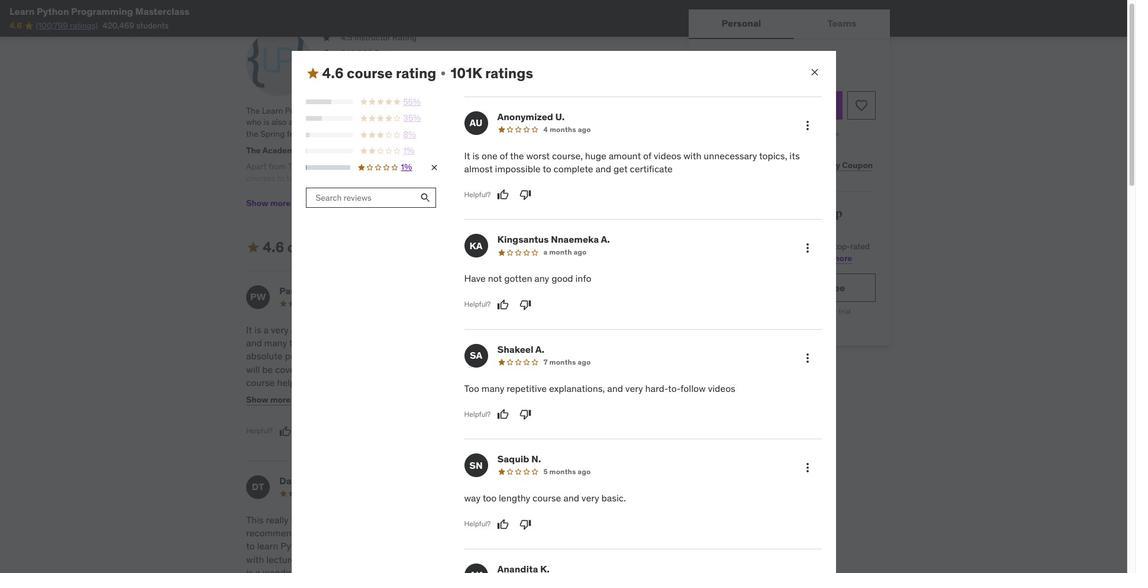 Task type: describe. For each thing, give the bounding box(es) containing it.
very left basic.
[[582, 492, 600, 504]]

months for paul b.
[[549, 489, 575, 498]]

course inside the this really is a masterclass! i would definitely recommend this for anyone who really wants to learn python inside and out. it is jam packed with lectures which cover everything but also it is a wonderfully interactive course provi
[[361, 567, 390, 573]]

learn inside the learn programming academy was created by tim buchalka, a software developer with 40 years experience, who is also an instructor on udemy, with over 1.93m+ students in his courses on java, python, android, c#  and the spring framework. the academy's goal in the next three years, is to teach five million people to learn how to program. apart from tim's own courses, which are all available here, we are working with the very best teachers, creating courses to teach the essential skills required by developers, at all levels. one other important philosophy is that our courses are taught by real professionals; software developers with real and substantial experience in the industry, who are also great teachers.  all our instructors are experienced, software developers!
[[545, 145, 565, 155]]

0 vertical spatial 101k ratings
[[451, 64, 534, 82]]

2 the from the top
[[246, 145, 261, 155]]

after
[[823, 307, 838, 316]]

precision
[[509, 527, 548, 539]]

1 vertical spatial many
[[264, 337, 287, 349]]

0 horizontal spatial 101k
[[391, 238, 423, 256]]

1.93m+
[[414, 117, 441, 127]]

4.5 instructor rating
[[341, 32, 417, 42]]

1 vertical spatial medium image
[[246, 240, 261, 255]]

ago for n.
[[578, 467, 591, 476]]

course up thanks
[[246, 377, 275, 388]]

the learn programming academy was created by tim buchalka, a software developer with 40 years experience, who is also an instructor on udemy, with over 1.93m+ students in his courses on java, python, android, c#  and the spring framework. the academy's goal in the next three years, is to teach five million people to learn how to program. apart from tim's own courses, which are all available here, we are working with the very best teachers, creating courses to teach the essential skills required by developers, at all levels. one other important philosophy is that our courses are taught by real professionals; software developers with real and substantial experience in the industry, who are also great teachers.  all our instructors are experienced, software developers!
[[246, 105, 658, 223]]

will inside it is a very awesome class and many details and many techniques that usually a new absolute programmer wish to know earlier one will be covered in the course. indeed this course help me to be a better programmer and thanks to the panel of specialist to build up this very useful course for everyone.
[[246, 363, 260, 375]]

impossible
[[495, 163, 541, 175]]

taught
[[449, 189, 474, 200]]

experienced,
[[608, 201, 656, 211]]

lengthy
[[499, 492, 531, 504]]

mark review by saquib n. as helpful image
[[497, 518, 509, 530]]

1 vertical spatial 1%
[[401, 162, 412, 172]]

the right 'appreciate'
[[646, 514, 660, 526]]

instructor
[[300, 117, 336, 127]]

1 vertical spatial videos
[[708, 382, 736, 394]]

35%
[[404, 113, 421, 123]]

"
[[606, 324, 610, 335]]

this inside the this really is a masterclass! i would definitely recommend this for anyone who really wants to learn python inside and out. it is jam packed with lectures which cover everything but also it is a wonderfully interactive course provi
[[299, 527, 315, 539]]

learn more link
[[809, 253, 853, 263]]

1 vertical spatial by
[[412, 173, 421, 183]]

close modal image
[[809, 66, 821, 78]]

0 horizontal spatial programmer
[[285, 350, 337, 362]]

to up everyone.
[[382, 390, 391, 402]]

new
[[397, 337, 414, 349]]

course.
[[337, 363, 368, 375]]

is down skills
[[366, 189, 372, 200]]

mark review by anonymized u. as unhelpful image
[[520, 189, 532, 201]]

0 vertical spatial be
[[262, 363, 273, 375]]

that inside it is a very awesome class and many details and many techniques that usually a new absolute programmer wish to know earlier one will be covered in the course. indeed this course help me to be a better programmer and thanks to the panel of specialist to build up this very useful course for everyone.
[[338, 337, 355, 349]]

get this course, plus 11,000+ of our top-rated courses, with personal plan.
[[703, 241, 871, 263]]

professionals;
[[502, 189, 553, 200]]

rating for bottom medium "image"
[[337, 238, 377, 256]]

in inside i will miss the voice of tim saying: " see you in the next video" !!!....excellent program and very detailed. thanks, mr. tim!
[[648, 324, 655, 335]]

philosophy
[[323, 189, 364, 200]]

course down 543,509 reviews
[[347, 64, 393, 82]]

courses right his
[[499, 117, 528, 127]]

to inside subscribe to udemy's top courses
[[761, 206, 773, 221]]

1 vertical spatial be
[[324, 377, 335, 388]]

2 show from the top
[[246, 394, 269, 405]]

is left jam at bottom left
[[385, 540, 392, 552]]

0 vertical spatial by
[[420, 105, 429, 116]]

and up author's
[[491, 527, 507, 539]]

420,469
[[103, 20, 134, 31]]

0 vertical spatial our
[[390, 189, 402, 200]]

1 vertical spatial xsmall image
[[439, 69, 449, 78]]

which inside the learn programming academy was created by tim buchalka, a software developer with 40 years experience, who is also an instructor on udemy, with over 1.93m+ students in his courses on java, python, android, c#  and the spring framework. the academy's goal in the next three years, is to teach five million people to learn how to program. apart from tim's own courses, which are all available here, we are working with the very best teachers, creating courses to teach the essential skills required by developers, at all levels. one other important philosophy is that our courses are taught by real professionals; software developers with real and substantial experience in the industry, who are also great teachers.  all our instructors are experienced, software developers!
[[359, 161, 381, 172]]

our inside the get this course, plus 11,000+ of our top-rated courses, with personal plan.
[[822, 241, 834, 252]]

gift
[[744, 160, 758, 170]]

and up content,
[[576, 514, 592, 526]]

reviews
[[375, 48, 405, 59]]

plan.
[[789, 253, 807, 263]]

mark review by paul b. as helpful image
[[496, 567, 508, 573]]

industry,
[[386, 201, 418, 211]]

1 vertical spatial software
[[555, 189, 588, 200]]

with inside it is one of the worst course, huge amount of videos with unnecessary topics, its almost impossible to complete and get certificate
[[684, 150, 702, 161]]

very inside i will miss the voice of tim saying: " see you in the next video" !!!....excellent program and very detailed. thanks, mr. tim!
[[642, 337, 660, 349]]

and up the usually
[[357, 324, 373, 335]]

a left the better
[[337, 377, 342, 388]]

tab list containing personal
[[689, 9, 891, 39]]

1 horizontal spatial all
[[477, 173, 485, 183]]

30-day money-back guarantee full lifetime access
[[739, 129, 840, 152]]

anytime
[[789, 322, 814, 331]]

details
[[400, 324, 429, 335]]

tim buchalka's learn programming academy image
[[246, 29, 313, 96]]

you
[[631, 324, 646, 335]]

0 vertical spatial many
[[375, 324, 398, 335]]

programming for masterclass
[[71, 5, 133, 17]]

ago for a.
[[578, 358, 591, 366]]

with up experienced,
[[632, 189, 648, 200]]

2 vertical spatial by
[[476, 189, 484, 200]]

7
[[544, 358, 548, 366]]

with down people
[[520, 161, 536, 172]]

4.6 for bottom medium "image"
[[263, 238, 284, 256]]

developers!
[[281, 212, 323, 223]]

working
[[489, 161, 518, 172]]

that inside the learn programming academy was created by tim buchalka, a software developer with 40 years experience, who is also an instructor on udemy, with over 1.93m+ students in his courses on java, python, android, c#  and the spring framework. the academy's goal in the next three years, is to teach five million people to learn how to program. apart from tim's own courses, which are all available here, we are working with the very best teachers, creating courses to teach the essential skills required by developers, at all levels. one other important philosophy is that our courses are taught by real professionals; software developers with real and substantial experience in the industry, who are also great teachers.  all our instructors are experienced, software developers!
[[374, 189, 388, 200]]

1 horizontal spatial software
[[491, 105, 523, 116]]

very inside the learn programming academy was created by tim buchalka, a software developer with 40 years experience, who is also an instructor on udemy, with over 1.93m+ students in his courses on java, python, android, c#  and the spring framework. the academy's goal in the next three years, is to teach five million people to learn how to program. apart from tim's own courses, which are all available here, we are working with the very best teachers, creating courses to teach the essential skills required by developers, at all levels. one other important philosophy is that our courses are taught by real professionals; software developers with real and substantial experience in the industry, who are also great teachers.  all our instructors are experienced, software developers!
[[552, 161, 567, 172]]

guarantee
[[807, 129, 840, 138]]

thanks,
[[502, 350, 534, 362]]

jam
[[395, 540, 410, 552]]

android,
[[591, 117, 622, 127]]

2 on from the left
[[530, 117, 539, 127]]

2 vertical spatial personal
[[749, 282, 789, 294]]

1 horizontal spatial medium image
[[306, 66, 320, 81]]

a left wonderfully
[[256, 567, 261, 573]]

access
[[799, 144, 822, 152]]

anonymized u.
[[498, 110, 565, 122]]

gift this course
[[744, 160, 804, 170]]

the inside it is one of the worst course, huge amount of videos with unnecessary topics, its almost impossible to complete and get certificate
[[510, 150, 524, 161]]

author's
[[479, 540, 513, 552]]

and down '5 months ago'
[[564, 492, 580, 504]]

pang jia w.
[[279, 285, 330, 296]]

know
[[372, 350, 394, 362]]

for inside it is a very awesome class and many details and many techniques that usually a new absolute programmer wish to know earlier one will be covered in the course. indeed this course help me to be a better programmer and thanks to the panel of specialist to build up this very useful course for everyone.
[[343, 403, 355, 415]]

xsmall image for 543,509 reviews
[[322, 48, 332, 60]]

of inside it is a very awesome class and many details and many techniques that usually a new absolute programmer wish to know earlier one will be covered in the course. indeed this course help me to be a better programmer and thanks to the panel of specialist to build up this very useful course for everyone.
[[330, 390, 338, 402]]

this down thanks
[[246, 403, 262, 415]]

mark review by shakeel a. as helpful image
[[497, 409, 509, 421]]

wishlist image
[[855, 98, 869, 112]]

definitely
[[395, 514, 434, 526]]

mark review by said m. as helpful image
[[496, 376, 508, 388]]

with inside the get this course, plus 11,000+ of our top-rated courses, with personal plan.
[[737, 253, 752, 263]]

certificate
[[630, 163, 673, 175]]

who inside the this really is a masterclass! i would definitely recommend this for anyone who really wants to learn python inside and out. it is jam packed with lectures which cover everything but also it is a wonderfully interactive course provi
[[364, 527, 381, 539]]

0 horizontal spatial a.
[[536, 343, 545, 355]]

course down panel
[[312, 403, 341, 415]]

from
[[269, 161, 286, 172]]

it inside the this really is a masterclass! i would definitely recommend this for anyone who really wants to learn python inside and out. it is jam packed with lectures which cover everything but also it is a wonderfully interactive course provi
[[377, 540, 383, 552]]

rating for medium "image" to the right
[[396, 64, 437, 82]]

the left industry,
[[372, 201, 384, 211]]

1 vertical spatial really
[[384, 527, 406, 539]]

and inside i will miss the voice of tim saying: " see you in the next video" !!!....excellent program and very detailed. thanks, mr. tim!
[[624, 337, 640, 349]]

people
[[505, 145, 533, 155]]

sa
[[470, 349, 483, 361]]

try personal plan for free link
[[703, 274, 876, 302]]

video"
[[500, 337, 526, 349]]

is up spring
[[264, 117, 270, 127]]

everyone.
[[357, 403, 398, 415]]

very down thanks
[[264, 403, 282, 415]]

to down the from
[[277, 173, 285, 183]]

at inside the learn programming academy was created by tim buchalka, a software developer with 40 years experience, who is also an instructor on udemy, with over 1.93m+ students in his courses on java, python, android, c#  and the spring framework. the academy's goal in the next three years, is to teach five million people to learn how to program. apart from tim's own courses, which are all available here, we are working with the very best teachers, creating courses to teach the essential skills required by developers, at all levels. one other important philosophy is that our courses are taught by real professionals; software developers with real and substantial experience in the industry, who are also great teachers.  all our instructors are experienced, software developers!
[[468, 173, 475, 183]]

the left spring
[[246, 128, 259, 139]]

the left complete
[[538, 161, 550, 172]]

of up 'certificate'
[[644, 150, 652, 161]]

teams button
[[795, 9, 891, 38]]

the down own at the top
[[309, 173, 321, 183]]

0 horizontal spatial all
[[397, 161, 405, 172]]

0 horizontal spatial software
[[246, 212, 279, 223]]

have not gotten any good info
[[465, 273, 592, 284]]

to right people
[[534, 145, 543, 155]]

courses inside subscribe to udemy's top courses
[[703, 221, 747, 236]]

to-
[[669, 382, 681, 394]]

0 horizontal spatial ratings
[[426, 238, 474, 256]]

thanks
[[246, 390, 275, 402]]

next inside the learn programming academy was created by tim buchalka, a software developer with 40 years experience, who is also an instructor on udemy, with over 1.93m+ students in his courses on java, python, android, c#  and the spring framework. the academy's goal in the next three years, is to teach five million people to learn how to program. apart from tim's own courses, which are all available here, we are working with the very best teachers, creating courses to teach the essential skills required by developers, at all levels. one other important philosophy is that our courses are taught by real professionals; software developers with real and substantial experience in the industry, who are also great teachers.  all our instructors are experienced, software developers!
[[350, 145, 368, 155]]

share button
[[703, 153, 732, 177]]

trial
[[839, 307, 852, 316]]

apply coupon button
[[816, 153, 876, 177]]

build
[[393, 390, 414, 402]]

101k inside dialog
[[451, 64, 482, 82]]

0 vertical spatial 1%
[[404, 145, 415, 156]]

detailed.
[[463, 350, 500, 362]]

1 horizontal spatial a.
[[601, 234, 610, 245]]

this inside the get this course, plus 11,000+ of our top-rated courses, with personal plan.
[[719, 241, 733, 252]]

mark review by kingsantus nnaemeka a. as unhelpful image
[[520, 299, 532, 311]]

students
[[378, 64, 412, 75]]

helpful? for sa
[[465, 410, 491, 419]]

submit search image
[[420, 192, 432, 203]]

academy's
[[263, 145, 306, 155]]

to down help
[[277, 390, 286, 402]]

helpful? left mark review by said m. as helpful icon
[[463, 377, 489, 386]]

subscribe
[[703, 206, 759, 221]]

programming for academy
[[285, 105, 336, 116]]

4.6 for medium "image" to the right
[[322, 64, 344, 82]]

0 vertical spatial python
[[37, 5, 69, 17]]

helpful? left mark review by pang jia w. as helpful icon
[[246, 426, 273, 435]]

the right 'goal'
[[336, 145, 349, 155]]

2 vertical spatial more
[[270, 394, 291, 405]]

course inside this is an excellent course and i appreciate the clarity and precision of the content, as well as the author's presentation style.
[[545, 514, 574, 526]]

i inside the this really is a masterclass! i would definitely recommend this for anyone who really wants to learn python inside and out. it is jam packed with lectures which cover everything but also it is a wonderfully interactive course provi
[[363, 514, 365, 526]]

is inside it is a very awesome class and many details and many techniques that usually a new absolute programmer wish to know earlier one will be covered in the course. indeed this course help me to be a better programmer and thanks to the panel of specialist to build up this very useful course for everyone.
[[255, 324, 261, 335]]

and up absolute
[[246, 337, 262, 349]]

great
[[468, 201, 487, 211]]

to inside it is one of the worst course, huge amount of videos with unnecessary topics, its almost impossible to complete and get certificate
[[543, 163, 552, 175]]

months for saquib n.
[[550, 467, 576, 476]]

the up video"
[[506, 324, 520, 335]]

masterclass
[[135, 5, 190, 17]]

try personal plan for free
[[734, 282, 846, 294]]

the up sa
[[463, 337, 477, 349]]

0 vertical spatial 4.6
[[9, 20, 22, 31]]

with up python,
[[564, 105, 580, 116]]

tim!
[[552, 350, 570, 362]]

1 vertical spatial teach
[[287, 173, 307, 183]]

the left course.
[[321, 363, 335, 375]]

1 horizontal spatial programmer
[[372, 377, 425, 388]]

the up the style.
[[560, 527, 574, 539]]

students inside the learn programming academy was created by tim buchalka, a software developer with 40 years experience, who is also an instructor on udemy, with over 1.93m+ students in his courses on java, python, android, c#  and the spring framework. the academy's goal in the next three years, is to teach five million people to learn how to program. apart from tim's own courses, which are all available here, we are working with the very best teachers, creating courses to teach the essential skills required by developers, at all levels. one other important philosophy is that our courses are taught by real professionals; software developers with real and substantial experience in the industry, who are also great teachers.  all our instructors are experienced, software developers!
[[443, 117, 476, 127]]

specialist
[[340, 390, 380, 402]]

0 horizontal spatial really
[[266, 514, 289, 526]]

this for this really is a masterclass! i would definitely recommend this for anyone who really wants to learn python inside and out. it is jam packed with lectures which cover everything but also it is a wonderfully interactive course provi
[[246, 514, 264, 526]]

the up "useful"
[[288, 390, 302, 402]]

au
[[470, 117, 483, 128]]

course inside "link"
[[777, 160, 804, 170]]

2 vertical spatial many
[[482, 382, 505, 394]]

for inside the this really is a masterclass! i would definitely recommend this for anyone who really wants to learn python inside and out. it is jam packed with lectures which cover everything but also it is a wonderfully interactive course provi
[[317, 527, 329, 539]]

almost
[[465, 163, 493, 175]]

goal
[[307, 145, 325, 155]]

1,931,098
[[341, 64, 376, 75]]

awesome
[[291, 324, 331, 335]]

jia
[[304, 285, 316, 296]]

is up available on the left
[[418, 145, 424, 155]]

w.
[[318, 285, 330, 296]]

anyone
[[331, 527, 362, 539]]

substantial experience
[[278, 201, 361, 211]]

of up the impossible
[[500, 150, 508, 161]]

good
[[552, 273, 574, 284]]

this down earlier
[[402, 363, 417, 375]]

and right explanations,
[[608, 382, 623, 394]]

0 vertical spatial xsmall image
[[322, 32, 332, 43]]

learn for learn more
[[809, 253, 831, 263]]

is left wonderfully
[[246, 567, 253, 573]]

0 vertical spatial students
[[136, 20, 169, 31]]

framework.
[[287, 128, 329, 139]]

1 vertical spatial 4.6 course rating
[[263, 238, 377, 256]]

which inside the this really is a masterclass! i would definitely recommend this for anyone who really wants to learn python inside and out. it is jam packed with lectures which cover everything but also it is a wonderfully interactive course provi
[[303, 553, 328, 565]]

an inside the learn programming academy was created by tim buchalka, a software developer with 40 years experience, who is also an instructor on udemy, with over 1.93m+ students in his courses on java, python, android, c#  and the spring framework. the academy's goal in the next three years, is to teach five million people to learn how to program. apart from tim's own courses, which are all available here, we are working with the very best teachers, creating courses to teach the essential skills required by developers, at all levels. one other important philosophy is that our courses are taught by real professionals; software developers with real and substantial experience in the industry, who are also great teachers.  all our instructors are experienced, software developers!
[[289, 117, 298, 127]]

it for it is one of the worst course, huge amount of videos with unnecessary topics, its almost impossible to complete and get certificate
[[465, 150, 471, 161]]

in down philosophy
[[363, 201, 370, 211]]

courses, inside the learn programming academy was created by tim buchalka, a software developer with 40 years experience, who is also an instructor on udemy, with over 1.93m+ students in his courses on java, python, android, c#  and the spring framework. the academy's goal in the next three years, is to teach five million people to learn how to program. apart from tim's own courses, which are all available here, we are working with the very best teachers, creating courses to teach the essential skills required by developers, at all levels. one other important philosophy is that our courses are taught by real professionals; software developers with real and substantial experience in the industry, who are also great teachers.  all our instructors are experienced, software developers!
[[326, 161, 357, 172]]

dialog containing 4.6 course rating
[[292, 51, 836, 573]]

apply coupon
[[818, 160, 874, 170]]

tim inside the learn programming academy was created by tim buchalka, a software developer with 40 years experience, who is also an instructor on udemy, with over 1.93m+ students in his courses on java, python, android, c#  and the spring framework. the academy's goal in the next three years, is to teach five million people to learn how to program. apart from tim's own courses, which are all available here, we are working with the very best teachers, creating courses to teach the essential skills required by developers, at all levels. one other important philosophy is that our courses are taught by real professionals; software developers with real and substantial experience in the industry, who are also great teachers.  all our instructors are experienced, software developers!
[[431, 105, 444, 116]]

to right the 'me'
[[313, 377, 322, 388]]

three
[[370, 145, 391, 155]]

gift this course link
[[741, 153, 807, 177]]

and inside the learn programming academy was created by tim buchalka, a software developer with 40 years experience, who is also an instructor on udemy, with over 1.93m+ students in his courses on java, python, android, c#  and the spring framework. the academy's goal in the next three years, is to teach five million people to learn how to program. apart from tim's own courses, which are all available here, we are working with the very best teachers, creating courses to teach the essential skills required by developers, at all levels. one other important philosophy is that our courses are taught by real professionals; software developers with real and substantial experience in the industry, who are also great teachers.  all our instructors are experienced, software developers!
[[262, 201, 276, 211]]

in right 'goal'
[[326, 145, 334, 155]]

too
[[483, 492, 497, 504]]

a left new
[[389, 337, 394, 349]]

wants
[[409, 527, 434, 539]]

i inside this is an excellent course and i appreciate the clarity and precision of the content, as well as the author's presentation style.
[[594, 514, 596, 526]]

1 vertical spatial 101k ratings
[[391, 238, 474, 256]]

tim inside i will miss the voice of tim saying: " see you in the next video" !!!....excellent program and very detailed. thanks, mr. tim!
[[557, 324, 572, 335]]

is inside this is an excellent course and i appreciate the clarity and precision of the content, as well as the author's presentation style.
[[483, 514, 490, 526]]

covered
[[275, 363, 309, 375]]

best
[[569, 161, 586, 172]]

top-
[[835, 241, 851, 252]]

0 horizontal spatial who
[[246, 117, 262, 127]]

to down the usually
[[361, 350, 370, 362]]

creating
[[624, 161, 654, 172]]

the down "clarity"
[[463, 540, 477, 552]]

0 vertical spatial teach
[[436, 145, 459, 155]]

explanations,
[[550, 382, 605, 394]]

lifetime
[[771, 144, 797, 152]]

with down was
[[379, 117, 394, 127]]



Task type: locate. For each thing, give the bounding box(es) containing it.
months for anonymized u.
[[550, 125, 577, 134]]

helpful? up 'great'
[[465, 190, 491, 199]]

course, left plus
[[735, 241, 762, 252]]

0 horizontal spatial videos
[[654, 150, 682, 161]]

courses,
[[326, 161, 357, 172], [703, 253, 735, 263]]

nnaemeka
[[551, 234, 599, 245]]

starting
[[728, 307, 754, 316]]

and inside the this really is a masterclass! i would definitely recommend this for anyone who really wants to learn python inside and out. it is jam packed with lectures which cover everything but also it is a wonderfully interactive course provi
[[341, 540, 356, 552]]

programmer
[[285, 350, 337, 362], [372, 377, 425, 388]]

was
[[374, 105, 388, 116]]

coupon
[[843, 160, 874, 170]]

a inside dialog
[[544, 248, 548, 257]]

medium image
[[306, 66, 320, 81], [246, 240, 261, 255]]

2 1% button from the top
[[306, 162, 439, 173]]

it inside it is a very awesome class and many details and many techniques that usually a new absolute programmer wish to know earlier one will be covered in the course. indeed this course help me to be a better programmer and thanks to the panel of specialist to build up this very useful course for everyone.
[[246, 324, 252, 335]]

1 vertical spatial tim
[[557, 324, 572, 335]]

1 horizontal spatial students
[[443, 117, 476, 127]]

dave t.
[[279, 475, 311, 486]]

very left hard- on the bottom right
[[626, 382, 643, 394]]

really up jam at bottom left
[[384, 527, 406, 539]]

programming up instructor
[[285, 105, 336, 116]]

developers
[[590, 189, 630, 200]]

of inside i will miss the voice of tim saying: " see you in the next video" !!!....excellent program and very detailed. thanks, mr. tim!
[[546, 324, 555, 335]]

mark review by pang jia w. as helpful image
[[279, 425, 291, 437]]

the up the impossible
[[510, 150, 524, 161]]

2 vertical spatial software
[[246, 212, 279, 223]]

course down developers!
[[288, 238, 333, 256]]

real
[[486, 189, 500, 200], [246, 201, 260, 211]]

our
[[390, 189, 402, 200], [539, 201, 551, 211], [822, 241, 834, 252]]

additional actions for review by kingsantus nnaemeka a. image
[[801, 241, 815, 255]]

follow
[[681, 382, 706, 394]]

2 horizontal spatial for
[[813, 282, 826, 294]]

worst
[[527, 150, 550, 161]]

2 this from the left
[[463, 514, 481, 526]]

0 vertical spatial really
[[266, 514, 289, 526]]

1 vertical spatial an
[[492, 514, 502, 526]]

in right covered
[[311, 363, 319, 375]]

additional actions for review by saquib n. image
[[801, 461, 815, 475]]

all left the levels.
[[477, 173, 485, 183]]

dt
[[252, 481, 264, 493]]

ago right the tim!
[[578, 358, 591, 366]]

of
[[500, 150, 508, 161], [644, 150, 652, 161], [812, 241, 820, 252], [546, 324, 555, 335], [330, 390, 338, 402], [550, 527, 558, 539]]

course down the 5 at the bottom of the page
[[533, 492, 562, 504]]

4 inside dialog
[[544, 125, 548, 134]]

recommend
[[246, 527, 297, 539]]

pw
[[250, 291, 266, 303]]

1 vertical spatial also
[[451, 201, 466, 211]]

which down inside
[[303, 553, 328, 565]]

0 vertical spatial one
[[482, 150, 498, 161]]

1 horizontal spatial rating
[[396, 64, 437, 82]]

1 horizontal spatial really
[[384, 527, 406, 539]]

1 show from the top
[[246, 198, 269, 209]]

required
[[379, 173, 410, 183]]

one up "almost"
[[482, 150, 498, 161]]

0 vertical spatial who
[[246, 117, 262, 127]]

on down 'academy'
[[338, 117, 347, 127]]

tim up '1.93m+'
[[431, 105, 444, 116]]

this right gift
[[760, 160, 775, 170]]

and down "anyone"
[[341, 540, 356, 552]]

courses, up essential
[[326, 161, 357, 172]]

students down the masterclass
[[136, 20, 169, 31]]

101k down industry,
[[391, 238, 423, 256]]

xsmall image left the 1,931,098 at the top of the page
[[322, 64, 332, 76]]

one right earlier
[[426, 350, 441, 362]]

0 horizontal spatial it
[[246, 324, 252, 335]]

101k ratings up buchalka,
[[451, 64, 534, 82]]

it is one of the worst course, huge amount of videos with unnecessary topics, its almost impossible to complete and get certificate
[[465, 150, 800, 175]]

(100,799
[[36, 20, 68, 31]]

0 horizontal spatial learn
[[9, 5, 35, 17]]

0 horizontal spatial programming
[[71, 5, 133, 17]]

saying:
[[574, 324, 604, 335]]

month inside dialog
[[550, 248, 572, 257]]

helpful? for sn
[[465, 519, 491, 528]]

0 vertical spatial 4.6 course rating
[[322, 64, 437, 82]]

1 horizontal spatial programming
[[285, 105, 336, 116]]

this inside the this really is a masterclass! i would definitely recommend this for anyone who really wants to learn python inside and out. it is jam packed with lectures which cover everything but also it is a wonderfully interactive course provi
[[246, 514, 264, 526]]

(100,799 ratings)
[[36, 20, 98, 31]]

4.6 course rating down developers!
[[263, 238, 377, 256]]

0 vertical spatial real
[[486, 189, 500, 200]]

also inside the this really is a masterclass! i would definitely recommend this for anyone who really wants to learn python inside and out. it is jam packed with lectures which cover everything but also it is a wonderfully interactive course provi
[[419, 553, 436, 565]]

java,
[[541, 117, 559, 127]]

it
[[465, 150, 471, 161], [246, 324, 252, 335], [377, 540, 383, 552]]

0 vertical spatial month
[[550, 248, 572, 257]]

and up up in the bottom left of the page
[[427, 377, 443, 388]]

courses, inside the get this course, plus 11,000+ of our top-rated courses, with personal plan.
[[703, 253, 735, 263]]

teach up here,
[[436, 145, 459, 155]]

software up instructors
[[555, 189, 588, 200]]

1,931,098 students
[[341, 64, 412, 75]]

Search reviews text field
[[306, 187, 416, 208]]

i left miss
[[463, 324, 466, 335]]

xsmall image for 1,931,098 students
[[322, 64, 332, 76]]

month inside starting at $20.00 per month after trial cancel anytime
[[801, 307, 821, 316]]

courses
[[499, 117, 528, 127], [246, 173, 275, 183], [404, 189, 434, 200], [703, 221, 747, 236]]

is inside it is one of the worst course, huge amount of videos with unnecessary topics, its almost impossible to complete and get certificate
[[473, 150, 480, 161]]

essential
[[323, 173, 357, 183]]

an down too
[[492, 514, 502, 526]]

one inside it is a very awesome class and many details and many techniques that usually a new absolute programmer wish to know earlier one will be covered in the course. indeed this course help me to be a better programmer and thanks to the panel of specialist to build up this very useful course for everyone.
[[426, 350, 441, 362]]

2 horizontal spatial i
[[594, 514, 596, 526]]

it for it is a very awesome class and many details and many techniques that usually a new absolute programmer wish to know earlier one will be covered in the course. indeed this course help me to be a better programmer and thanks to the panel of specialist to build up this very useful course for everyone.
[[246, 324, 252, 335]]

appreciate
[[599, 514, 644, 526]]

1 the from the top
[[246, 105, 260, 116]]

this inside this is an excellent course and i appreciate the clarity and precision of the content, as well as the author's presentation style.
[[463, 514, 481, 526]]

mark review by said m. as unhelpful image
[[518, 376, 530, 388]]

to inside the this really is a masterclass! i would definitely recommend this for anyone who really wants to learn python inside and out. it is jam packed with lectures which cover everything but also it is a wonderfully interactive course provi
[[246, 540, 255, 552]]

also up spring
[[272, 117, 287, 127]]

0 vertical spatial course,
[[552, 150, 583, 161]]

4 months ago for anonymized u.
[[544, 125, 591, 134]]

months for shakeel a.
[[550, 358, 576, 366]]

helpful? left mark review by saquib n. as helpful image
[[465, 519, 491, 528]]

t.
[[304, 475, 311, 486]]

udemy's
[[775, 206, 822, 221]]

python,
[[561, 117, 589, 127]]

with inside the this really is a masterclass! i would definitely recommend this for anyone who really wants to learn python inside and out. it is jam packed with lectures which cover everything but also it is a wonderfully interactive course provi
[[246, 553, 264, 565]]

which up skills
[[359, 161, 381, 172]]

one inside it is one of the worst course, huge amount of videos with unnecessary topics, its almost impossible to complete and get certificate
[[482, 150, 498, 161]]

this up recommend
[[246, 514, 264, 526]]

in left his
[[478, 117, 484, 127]]

1 horizontal spatial tim
[[557, 324, 572, 335]]

2 horizontal spatial many
[[482, 382, 505, 394]]

learn down recommend
[[257, 540, 278, 552]]

show down apart
[[246, 198, 269, 209]]

0 horizontal spatial i
[[363, 514, 365, 526]]

at inside starting at $20.00 per month after trial cancel anytime
[[755, 307, 762, 316]]

1 horizontal spatial for
[[343, 403, 355, 415]]

python
[[37, 5, 69, 17], [281, 540, 311, 552]]

1 show more from the top
[[246, 198, 291, 209]]

a up absolute
[[264, 324, 269, 335]]

to down recommend
[[246, 540, 255, 552]]

1 vertical spatial xsmall image
[[322, 64, 332, 76]]

0 horizontal spatial also
[[272, 117, 287, 127]]

by down available on the left
[[412, 173, 421, 183]]

students down buchalka,
[[443, 117, 476, 127]]

courses up industry,
[[404, 189, 434, 200]]

0 horizontal spatial courses,
[[326, 161, 357, 172]]

0 horizontal spatial course,
[[552, 150, 583, 161]]

0 vertical spatial all
[[397, 161, 405, 172]]

4
[[544, 125, 548, 134], [542, 489, 547, 498]]

this for this is an excellent course and i appreciate the clarity and precision of the content, as well as the author's presentation style.
[[463, 514, 481, 526]]

1 horizontal spatial be
[[324, 377, 335, 388]]

teach down tim's
[[287, 173, 307, 183]]

to right the how
[[585, 145, 593, 155]]

learn inside the learn programming academy was created by tim buchalka, a software developer with 40 years experience, who is also an instructor on udemy, with over 1.93m+ students in his courses on java, python, android, c#  and the spring framework. the academy's goal in the next three years, is to teach five million people to learn how to program. apart from tim's own courses, which are all available here, we are working with the very best teachers, creating courses to teach the essential skills required by developers, at all levels. one other important philosophy is that our courses are taught by real professionals; software developers with real and substantial experience in the industry, who are also great teachers.  all our instructors are experienced, software developers!
[[262, 105, 283, 116]]

other
[[264, 189, 283, 200]]

4 for u.
[[544, 125, 548, 134]]

really up recommend
[[266, 514, 289, 526]]

1 horizontal spatial many
[[375, 324, 398, 335]]

rating inside dialog
[[396, 64, 437, 82]]

1 vertical spatial our
[[539, 201, 551, 211]]

1 vertical spatial learn
[[262, 105, 283, 116]]

will inside i will miss the voice of tim saying: " see you in the next video" !!!....excellent program and very detailed. thanks, mr. tim!
[[468, 324, 482, 335]]

as
[[614, 527, 624, 539], [645, 527, 654, 539]]

4 months ago down '5 months ago'
[[542, 489, 590, 498]]

ago for nnaemeka
[[574, 248, 587, 257]]

top
[[825, 206, 843, 221]]

our up industry,
[[390, 189, 402, 200]]

and inside it is one of the worst course, huge amount of videos with unnecessary topics, its almost impossible to complete and get certificate
[[596, 163, 612, 175]]

amount
[[609, 150, 641, 161]]

next down 8% button
[[350, 145, 368, 155]]

all up required
[[397, 161, 405, 172]]

python up the (100,799
[[37, 5, 69, 17]]

mark review by anonymized u. as helpful image
[[497, 189, 509, 201]]

content,
[[577, 527, 612, 539]]

months right 7
[[550, 358, 576, 366]]

0 horizontal spatial next
[[350, 145, 368, 155]]

that up the wish
[[338, 337, 355, 349]]

helpful? for au
[[465, 190, 491, 199]]

with up try
[[737, 253, 752, 263]]

0 horizontal spatial python
[[37, 5, 69, 17]]

dialog
[[292, 51, 836, 573]]

is up recommend
[[291, 514, 298, 526]]

4.6 inside dialog
[[322, 64, 344, 82]]

2 vertical spatial our
[[822, 241, 834, 252]]

show more down help
[[246, 394, 291, 405]]

mark review by kingsantus nnaemeka a. as helpful image
[[497, 299, 509, 311]]

ago for u.
[[578, 125, 591, 134]]

1 horizontal spatial videos
[[708, 382, 736, 394]]

0 vertical spatial it
[[465, 150, 471, 161]]

0 horizontal spatial for
[[317, 527, 329, 539]]

1 vertical spatial which
[[303, 553, 328, 565]]

videos inside it is one of the worst course, huge amount of videos with unnecessary topics, its almost impossible to complete and get certificate
[[654, 150, 682, 161]]

lectures
[[267, 553, 301, 565]]

software down one
[[246, 212, 279, 223]]

0 vertical spatial show more
[[246, 198, 291, 209]]

learn inside the this really is a masterclass! i would definitely recommend this for anyone who really wants to learn python inside and out. it is jam packed with lectures which cover everything but also it is a wonderfully interactive course provi
[[257, 540, 278, 552]]

not
[[488, 273, 502, 284]]

any
[[535, 273, 550, 284]]

to up available on the left
[[426, 145, 434, 155]]

ago right the 5 at the bottom of the page
[[578, 467, 591, 476]]

1 horizontal spatial on
[[530, 117, 539, 127]]

kingsantus nnaemeka a.
[[498, 234, 610, 245]]

get
[[703, 241, 717, 252]]

our up learn more link on the top of page
[[822, 241, 834, 252]]

1 horizontal spatial that
[[374, 189, 388, 200]]

1 horizontal spatial 4.6
[[263, 238, 284, 256]]

per
[[789, 307, 799, 316]]

1 vertical spatial all
[[477, 173, 485, 183]]

of inside the get this course, plus 11,000+ of our top-rated courses, with personal plan.
[[812, 241, 820, 252]]

2 vertical spatial also
[[419, 553, 436, 565]]

python inside the this really is a masterclass! i would definitely recommend this for anyone who really wants to learn python inside and out. it is jam packed with lectures which cover everything but also it is a wonderfully interactive course provi
[[281, 540, 311, 552]]

learn
[[545, 145, 565, 155], [257, 540, 278, 552]]

4.6 down 543,509
[[322, 64, 344, 82]]

0 vertical spatial 4 months ago
[[544, 125, 591, 134]]

1 xsmall image from the top
[[322, 48, 332, 60]]

excellent
[[505, 514, 543, 526]]

xsmall image
[[322, 48, 332, 60], [322, 64, 332, 76]]

0 vertical spatial ratings
[[486, 64, 534, 82]]

next inside i will miss the voice of tim saying: " see you in the next video" !!!....excellent program and very detailed. thanks, mr. tim!
[[479, 337, 498, 349]]

interactive
[[314, 567, 359, 573]]

the
[[246, 128, 259, 139], [336, 145, 349, 155], [510, 150, 524, 161], [538, 161, 550, 172], [309, 173, 321, 183], [372, 201, 384, 211], [506, 324, 520, 335], [463, 337, 477, 349], [321, 363, 335, 375], [288, 390, 302, 402], [646, 514, 660, 526], [560, 527, 574, 539], [463, 540, 477, 552]]

4 months ago down u.
[[544, 125, 591, 134]]

course, inside the get this course, plus 11,000+ of our top-rated courses, with personal plan.
[[735, 241, 762, 252]]

see
[[612, 324, 628, 335]]

4 for b.
[[542, 489, 547, 498]]

0 vertical spatial medium image
[[306, 66, 320, 81]]

gotten
[[505, 273, 533, 284]]

1 horizontal spatial who
[[364, 527, 381, 539]]

months
[[550, 125, 577, 134], [550, 358, 576, 366], [550, 467, 576, 476], [549, 489, 575, 498]]

1 vertical spatial that
[[338, 337, 355, 349]]

in right you
[[648, 324, 655, 335]]

4 months ago for paul b.
[[542, 489, 590, 498]]

anonymized
[[498, 110, 554, 122]]

cancel
[[765, 322, 787, 331]]

2 horizontal spatial our
[[822, 241, 834, 252]]

additional actions for review by shakeel a. image
[[801, 351, 815, 365]]

1 as from the left
[[614, 527, 624, 539]]

mark review by paul b. as unhelpful image
[[518, 567, 530, 573]]

1 on from the left
[[338, 117, 347, 127]]

students
[[136, 20, 169, 31], [443, 117, 476, 127]]

personal down plus
[[754, 253, 787, 263]]

next
[[350, 145, 368, 155], [479, 337, 498, 349]]

show more button down the from
[[246, 192, 303, 215]]

but
[[402, 553, 416, 565]]

a inside the learn programming academy was created by tim buchalka, a software developer with 40 years experience, who is also an instructor on udemy, with over 1.93m+ students in his courses on java, python, android, c#  and the spring framework. the academy's goal in the next three years, is to teach five million people to learn how to program. apart from tim's own courses, which are all available here, we are working with the very best teachers, creating courses to teach the essential skills required by developers, at all levels. one other important philosophy is that our courses are taught by real professionals; software developers with real and substantial experience in the industry, who are also great teachers.  all our instructors are experienced, software developers!
[[485, 105, 489, 116]]

!!!....excellent
[[528, 337, 584, 349]]

programmer down techniques
[[285, 350, 337, 362]]

i inside i will miss the voice of tim saying: " see you in the next video" !!!....excellent program and very detailed. thanks, mr. tim!
[[463, 324, 466, 335]]

1 vertical spatial courses,
[[703, 253, 735, 263]]

rating up 55%
[[396, 64, 437, 82]]

a left masterclass!
[[300, 514, 305, 526]]

1 1% button from the top
[[306, 145, 439, 157]]

way
[[465, 492, 481, 504]]

well
[[626, 527, 642, 539]]

saquib n.
[[498, 453, 541, 465]]

0 vertical spatial a.
[[601, 234, 610, 245]]

personal inside button
[[722, 17, 762, 29]]

programming inside the learn programming academy was created by tim buchalka, a software developer with 40 years experience, who is also an instructor on udemy, with over 1.93m+ students in his courses on java, python, android, c#  and the spring framework. the academy's goal in the next three years, is to teach five million people to learn how to program. apart from tim's own courses, which are all available here, we are working with the very best teachers, creating courses to teach the essential skills required by developers, at all levels. one other important philosophy is that our courses are taught by real professionals; software developers with real and substantial experience in the industry, who are also great teachers.  all our instructors are experienced, software developers!
[[285, 105, 336, 116]]

learn left the how
[[545, 145, 565, 155]]

up
[[416, 390, 427, 402]]

1 horizontal spatial course,
[[735, 241, 762, 252]]

2 xsmall image from the top
[[322, 64, 332, 76]]

learn
[[9, 5, 35, 17], [262, 105, 283, 116], [809, 253, 831, 263]]

0 vertical spatial next
[[350, 145, 368, 155]]

n.
[[532, 453, 541, 465]]

this
[[760, 160, 775, 170], [719, 241, 733, 252], [402, 363, 417, 375], [246, 403, 262, 415], [299, 527, 315, 539]]

info
[[576, 273, 592, 284]]

in inside it is a very awesome class and many details and many techniques that usually a new absolute programmer wish to know earlier one will be covered in the course. indeed this course help me to be a better programmer and thanks to the panel of specialist to build up this very useful course for everyone.
[[311, 363, 319, 375]]

developer
[[525, 105, 562, 116]]

mark review by shakeel a. as unhelpful image
[[520, 409, 532, 421]]

1 vertical spatial more
[[833, 253, 853, 263]]

one
[[482, 150, 498, 161], [426, 350, 441, 362]]

30-
[[739, 129, 751, 138]]

courses down apart
[[246, 173, 275, 183]]

1 vertical spatial 4
[[542, 489, 547, 498]]

and down other
[[262, 201, 276, 211]]

programmer up build
[[372, 377, 425, 388]]

hard-
[[646, 382, 669, 394]]

4 down the 5 at the bottom of the page
[[542, 489, 547, 498]]

2 show more button from the top
[[246, 388, 291, 412]]

software
[[491, 105, 523, 116], [555, 189, 588, 200], [246, 212, 279, 223]]

very up absolute
[[271, 324, 289, 335]]

1 horizontal spatial ratings
[[486, 64, 534, 82]]

i left would
[[363, 514, 365, 526]]

0 vertical spatial more
[[270, 198, 291, 209]]

medium image left the 1,931,098 at the top of the page
[[306, 66, 320, 81]]

c#
[[624, 117, 635, 127]]

xsmall image inside 1% button
[[430, 163, 439, 172]]

2 vertical spatial who
[[364, 527, 381, 539]]

ratings
[[486, 64, 534, 82], [426, 238, 474, 256]]

1 horizontal spatial will
[[468, 324, 482, 335]]

better
[[344, 377, 370, 388]]

paul
[[496, 475, 516, 486]]

5
[[544, 467, 548, 476]]

helpful? for ka
[[465, 300, 491, 309]]

0 horizontal spatial be
[[262, 363, 273, 375]]

2 vertical spatial learn
[[809, 253, 831, 263]]

0 horizontal spatial many
[[264, 337, 287, 349]]

it up "almost"
[[465, 150, 471, 161]]

additional actions for review by anonymized u. image
[[801, 118, 815, 132]]

tab list
[[689, 9, 891, 39]]

0 vertical spatial also
[[272, 117, 287, 127]]

4 months ago inside dialog
[[544, 125, 591, 134]]

are
[[383, 161, 395, 172], [475, 161, 487, 172], [436, 189, 447, 200], [437, 201, 449, 211], [595, 201, 606, 211]]

personal inside the get this course, plus 11,000+ of our top-rated courses, with personal plan.
[[754, 253, 787, 263]]

ratings inside dialog
[[486, 64, 534, 82]]

back
[[789, 129, 805, 138]]

1 vertical spatial ratings
[[426, 238, 474, 256]]

here,
[[442, 161, 460, 172]]

1 vertical spatial real
[[246, 201, 260, 211]]

cover
[[330, 553, 353, 565]]

1 horizontal spatial an
[[492, 514, 502, 526]]

course, inside it is one of the worst course, huge amount of videos with unnecessary topics, its almost impossible to complete and get certificate
[[552, 150, 583, 161]]

0 vertical spatial courses,
[[326, 161, 357, 172]]

0 horizontal spatial on
[[338, 117, 347, 127]]

1 horizontal spatial learn
[[545, 145, 565, 155]]

2 as from the left
[[645, 527, 654, 539]]

it inside it is one of the worst course, huge amount of videos with unnecessary topics, its almost impossible to complete and get certificate
[[465, 150, 471, 161]]

ago for b.
[[577, 489, 590, 498]]

1 show more button from the top
[[246, 192, 303, 215]]

4.6 down developers!
[[263, 238, 284, 256]]

0 vertical spatial the
[[246, 105, 260, 116]]

0 vertical spatial learn
[[545, 145, 565, 155]]

an inside this is an excellent course and i appreciate the clarity and precision of the content, as well as the author's presentation style.
[[492, 514, 502, 526]]

mark review by saquib n. as unhelpful image
[[520, 518, 532, 530]]

helpful? left the mark review by shakeel a. as helpful "image"
[[465, 410, 491, 419]]

is up "clarity"
[[483, 514, 490, 526]]

packed
[[412, 540, 443, 552]]

b.
[[518, 475, 527, 486]]

is up "almost"
[[473, 150, 480, 161]]

2 show more from the top
[[246, 394, 291, 405]]

1 horizontal spatial our
[[539, 201, 551, 211]]

xsmall image left 543,509
[[322, 48, 332, 60]]

teachers.
[[489, 201, 524, 211]]

1 horizontal spatial courses,
[[703, 253, 735, 263]]

months right the 5 at the bottom of the page
[[550, 467, 576, 476]]

543,509 reviews
[[341, 48, 405, 59]]

will
[[468, 324, 482, 335], [246, 363, 260, 375]]

personal up $29.99
[[722, 17, 762, 29]]

and down you
[[624, 337, 640, 349]]

1 vertical spatial 1% button
[[306, 162, 439, 173]]

xsmall image
[[322, 32, 332, 43], [439, 69, 449, 78], [430, 163, 439, 172]]

will left miss
[[468, 324, 482, 335]]

by
[[420, 105, 429, 116], [412, 173, 421, 183], [476, 189, 484, 200]]

years,
[[392, 145, 416, 155]]

2 vertical spatial 4.6
[[263, 238, 284, 256]]

2 horizontal spatial learn
[[809, 253, 831, 263]]

this inside "link"
[[760, 160, 775, 170]]

helpful?
[[465, 190, 491, 199], [465, 300, 491, 309], [463, 377, 489, 386], [465, 410, 491, 419], [246, 426, 273, 435], [465, 519, 491, 528]]

over
[[396, 117, 412, 127]]

1 this from the left
[[246, 514, 264, 526]]

learn for learn python programming masterclass
[[9, 5, 35, 17]]

1 vertical spatial students
[[443, 117, 476, 127]]

be down absolute
[[262, 363, 273, 375]]

of inside this is an excellent course and i appreciate the clarity and precision of the content, as well as the author's presentation style.
[[550, 527, 558, 539]]

to
[[426, 145, 434, 155], [534, 145, 543, 155], [585, 145, 593, 155], [543, 163, 552, 175], [277, 173, 285, 183], [761, 206, 773, 221], [361, 350, 370, 362], [313, 377, 322, 388], [277, 390, 286, 402], [382, 390, 391, 402], [246, 540, 255, 552]]

1 vertical spatial who
[[420, 201, 435, 211]]



Task type: vqa. For each thing, say whether or not it's contained in the screenshot.


